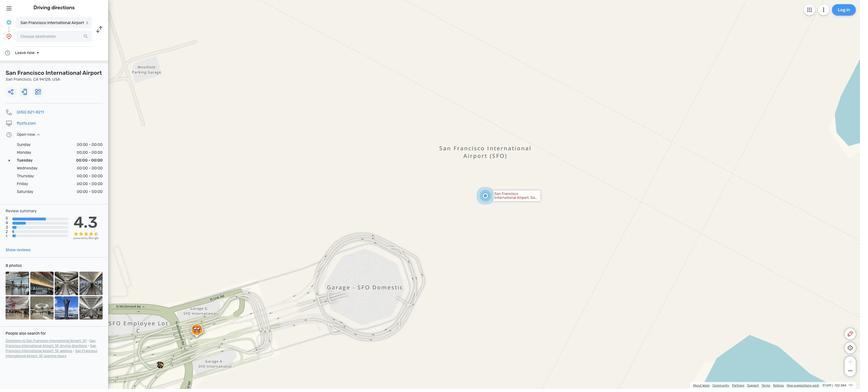 Task type: vqa. For each thing, say whether or not it's contained in the screenshot.
How
yes



Task type: locate. For each thing, give the bounding box(es) containing it.
monday
[[17, 150, 31, 155]]

0 horizontal spatial ca
[[33, 77, 38, 82]]

00:00 - 00:00 for tuesday
[[76, 158, 103, 163]]

1 horizontal spatial usa
[[530, 200, 538, 204]]

francisco, inside san francisco international airport, san francisco, ca 94128, usa
[[494, 200, 512, 204]]

00:00 - 00:00 for wednesday
[[77, 166, 103, 171]]

opening
[[44, 355, 57, 358]]

- for wednesday
[[89, 166, 91, 171]]

francisco inside the san francisco international airport, sf address
[[6, 349, 21, 353]]

airport inside button
[[71, 20, 84, 25]]

airport
[[71, 20, 84, 25], [82, 70, 102, 76]]

0 vertical spatial francisco,
[[14, 77, 32, 82]]

0 horizontal spatial usa
[[52, 77, 60, 82]]

sf inside san francisco international airport, sf driving directions
[[55, 344, 59, 348]]

ca for airport
[[33, 77, 38, 82]]

usa for airport
[[52, 77, 60, 82]]

ca for airport,
[[513, 200, 517, 204]]

1 horizontal spatial francisco,
[[494, 200, 512, 204]]

people also search for
[[6, 332, 46, 336]]

international
[[47, 20, 71, 25], [46, 70, 81, 76], [494, 196, 516, 200], [49, 339, 69, 343], [22, 344, 42, 348], [22, 349, 42, 353], [6, 355, 26, 358]]

summary
[[20, 209, 37, 214]]

terms link
[[762, 384, 770, 388]]

airport, inside san francisco international airport, san francisco, ca 94128, usa
[[517, 196, 530, 200]]

francisco inside button
[[28, 20, 46, 25]]

also
[[19, 332, 26, 336]]

open now
[[17, 132, 35, 137]]

directions inside san francisco international airport, sf driving directions
[[71, 344, 87, 348]]

sf for driving
[[55, 344, 59, 348]]

directions
[[51, 4, 75, 11], [71, 344, 87, 348]]

francisco inside san francisco international airport, sf driving directions
[[6, 344, 21, 348]]

ca
[[33, 77, 38, 82], [513, 200, 517, 204]]

driving
[[34, 4, 50, 11]]

1 vertical spatial now
[[27, 132, 35, 137]]

francisco inside san francisco international airport, san francisco, ca 94128, usa
[[502, 192, 518, 196]]

1 horizontal spatial 94128,
[[518, 200, 530, 204]]

airport for san francisco international airport
[[71, 20, 84, 25]]

sf inside the san francisco international airport, sf address
[[55, 349, 59, 353]]

friday
[[17, 182, 28, 186]]

0 vertical spatial 94128,
[[39, 77, 51, 82]]

sf for address
[[55, 349, 59, 353]]

san inside the san francisco international airport, sf address
[[90, 344, 96, 348]]

94128, for airport
[[39, 77, 51, 82]]

how
[[787, 384, 793, 388]]

airport, for ca
[[517, 196, 530, 200]]

0 horizontal spatial francisco,
[[14, 77, 32, 82]]

leave now
[[15, 50, 35, 55]]

wednesday
[[17, 166, 38, 171]]

francisco for san francisco international airport, sf driving directions
[[6, 344, 21, 348]]

san for san francisco international airport
[[20, 20, 27, 25]]

now right open
[[27, 132, 35, 137]]

suggestions
[[794, 384, 812, 388]]

00:00
[[77, 142, 88, 147], [92, 142, 103, 147], [77, 150, 88, 155], [92, 150, 103, 155], [76, 158, 88, 163], [91, 158, 103, 163], [77, 166, 88, 171], [92, 166, 103, 171], [77, 174, 88, 179], [92, 174, 103, 179], [77, 182, 88, 186], [92, 182, 103, 186], [77, 190, 88, 194], [92, 190, 103, 194]]

call image
[[6, 109, 12, 116]]

show
[[6, 248, 16, 253]]

francisco inside san francisco international airport, sf opening hours
[[82, 349, 97, 353]]

1 vertical spatial ca
[[513, 200, 517, 204]]

driving
[[60, 344, 71, 348]]

international inside "san francisco international airport san francisco, ca 94128, usa"
[[46, 70, 81, 76]]

international inside san francisco international airport, sf driving directions
[[22, 344, 42, 348]]

international inside san francisco international airport, sf opening hours
[[6, 355, 26, 358]]

ca inside san francisco international airport, san francisco, ca 94128, usa
[[513, 200, 517, 204]]

-
[[89, 142, 91, 147], [89, 150, 91, 155], [88, 158, 90, 163], [89, 166, 91, 171], [89, 174, 91, 179], [89, 182, 91, 186], [89, 190, 91, 194], [834, 384, 835, 388]]

francisco,
[[14, 77, 32, 82], [494, 200, 512, 204]]

37.619 | -122.384
[[822, 384, 846, 388]]

- for thursday
[[89, 174, 91, 179]]

00:00 - 00:00 for monday
[[77, 150, 103, 155]]

1 vertical spatial 94128,
[[518, 200, 530, 204]]

usa inside san francisco international airport, san francisco, ca 94128, usa
[[530, 200, 538, 204]]

airport, for hours
[[26, 355, 38, 358]]

driving directions
[[34, 4, 75, 11]]

francisco
[[28, 20, 46, 25], [17, 70, 44, 76], [502, 192, 518, 196], [33, 339, 48, 343], [6, 344, 21, 348], [6, 349, 21, 353], [82, 349, 97, 353]]

0 vertical spatial usa
[[52, 77, 60, 82]]

francisco for san francisco international airport
[[28, 20, 46, 25]]

san francisco international airport button
[[16, 17, 92, 28]]

partners link
[[732, 384, 744, 388]]

1 vertical spatial airport
[[82, 70, 102, 76]]

00:00 - 00:00
[[77, 142, 103, 147], [77, 150, 103, 155], [76, 158, 103, 163], [77, 166, 103, 171], [77, 174, 103, 179], [77, 182, 103, 186], [77, 190, 103, 194]]

image 1 of san francisco international airport, sf image
[[6, 272, 29, 295]]

about
[[693, 384, 702, 388]]

francisco, for airport
[[14, 77, 32, 82]]

0 vertical spatial directions
[[51, 4, 75, 11]]

5
[[6, 216, 8, 221]]

94128,
[[39, 77, 51, 82], [518, 200, 530, 204]]

address
[[60, 349, 72, 353]]

hours
[[57, 355, 66, 358]]

sf inside san francisco international airport, sf opening hours
[[39, 355, 43, 358]]

work
[[812, 384, 819, 388]]

- for tuesday
[[88, 158, 90, 163]]

now
[[27, 50, 35, 55], [27, 132, 35, 137]]

usa inside "san francisco international airport san francisco, ca 94128, usa"
[[52, 77, 60, 82]]

airport for san francisco international airport san francisco, ca 94128, usa
[[82, 70, 102, 76]]

directions to san francisco international airport, sf link
[[6, 339, 87, 343]]

94128, inside "san francisco international airport san francisco, ca 94128, usa"
[[39, 77, 51, 82]]

airport,
[[517, 196, 530, 200], [70, 339, 82, 343], [42, 344, 54, 348], [42, 349, 54, 353], [26, 355, 38, 358]]

now right leave
[[27, 50, 35, 55]]

0 horizontal spatial 94128,
[[39, 77, 51, 82]]

airport inside "san francisco international airport san francisco, ca 94128, usa"
[[82, 70, 102, 76]]

(650)
[[17, 110, 26, 115]]

francisco inside "san francisco international airport san francisco, ca 94128, usa"
[[17, 70, 44, 76]]

1 vertical spatial directions
[[71, 344, 87, 348]]

directions to san francisco international airport, sf
[[6, 339, 87, 343]]

clock image
[[6, 132, 12, 138]]

00:00 - 00:00 for friday
[[77, 182, 103, 186]]

ca inside "san francisco international airport san francisco, ca 94128, usa"
[[33, 77, 38, 82]]

partners
[[732, 384, 744, 388]]

san francisco international airport, sf driving directions
[[6, 339, 96, 348]]

8 photos
[[6, 264, 22, 268]]

0 vertical spatial now
[[27, 50, 35, 55]]

directions up san francisco international airport button
[[51, 4, 75, 11]]

san inside san francisco international airport, sf opening hours
[[75, 349, 81, 353]]

international for san francisco international airport
[[47, 20, 71, 25]]

- for sunday
[[89, 142, 91, 147]]

(650) 821-8211 link
[[17, 110, 44, 115]]

community link
[[713, 384, 729, 388]]

1 horizontal spatial ca
[[513, 200, 517, 204]]

san inside san francisco international airport button
[[20, 20, 27, 25]]

0 vertical spatial airport
[[71, 20, 84, 25]]

flysfo.com
[[17, 121, 36, 126]]

now for open now
[[27, 132, 35, 137]]

1
[[6, 234, 7, 239]]

4
[[6, 221, 8, 226]]

leave
[[15, 50, 26, 55]]

international inside button
[[47, 20, 71, 25]]

airport, inside san francisco international airport, sf driving directions
[[42, 344, 54, 348]]

image 7 of san francisco international airport, sf image
[[55, 297, 78, 320]]

1 vertical spatial francisco,
[[494, 200, 512, 204]]

122.384
[[835, 384, 846, 388]]

international inside san francisco international airport, san francisco, ca 94128, usa
[[494, 196, 516, 200]]

2
[[6, 230, 8, 235]]

airport, inside the san francisco international airport, sf address
[[42, 349, 54, 353]]

usa
[[52, 77, 60, 82], [530, 200, 538, 204]]

san
[[20, 20, 27, 25], [6, 70, 16, 76], [6, 77, 13, 82], [494, 192, 501, 196], [531, 196, 537, 200], [26, 339, 32, 343], [90, 339, 96, 343], [90, 344, 96, 348], [75, 349, 81, 353]]

san for san francisco international airport, sf address
[[90, 344, 96, 348]]

airport, inside san francisco international airport, sf opening hours
[[26, 355, 38, 358]]

sf
[[83, 339, 87, 343], [55, 344, 59, 348], [55, 349, 59, 353], [39, 355, 43, 358]]

- for saturday
[[89, 190, 91, 194]]

international inside the san francisco international airport, sf address
[[22, 349, 42, 353]]

0 vertical spatial ca
[[33, 77, 38, 82]]

for
[[41, 332, 46, 336]]

clock image
[[4, 50, 11, 56]]

94128, inside san francisco international airport, san francisco, ca 94128, usa
[[518, 200, 530, 204]]

link image
[[849, 383, 853, 388]]

821-
[[27, 110, 36, 115]]

8
[[6, 264, 8, 268]]

san inside san francisco international airport, sf driving directions
[[90, 339, 96, 343]]

francisco, inside "san francisco international airport san francisco, ca 94128, usa"
[[14, 77, 32, 82]]

directions right driving
[[71, 344, 87, 348]]

international for san francisco international airport, sf opening hours
[[6, 355, 26, 358]]

1 vertical spatial usa
[[530, 200, 538, 204]]

location image
[[6, 33, 12, 40]]



Task type: describe. For each thing, give the bounding box(es) containing it.
francisco for san francisco international airport, san francisco, ca 94128, usa
[[502, 192, 518, 196]]

san for san francisco international airport, san francisco, ca 94128, usa
[[494, 192, 501, 196]]

- for friday
[[89, 182, 91, 186]]

about waze community partners support terms notices how suggestions work
[[693, 384, 819, 388]]

international for san francisco international airport san francisco, ca 94128, usa
[[46, 70, 81, 76]]

san for san francisco international airport san francisco, ca 94128, usa
[[6, 70, 16, 76]]

how suggestions work link
[[787, 384, 819, 388]]

image 8 of san francisco international airport, sf image
[[79, 297, 103, 320]]

to
[[22, 339, 26, 343]]

international for san francisco international airport, san francisco, ca 94128, usa
[[494, 196, 516, 200]]

tuesday
[[17, 158, 33, 163]]

image 5 of san francisco international airport, sf image
[[6, 297, 29, 320]]

current location image
[[6, 19, 12, 26]]

san francisco international airport, sf driving directions link
[[6, 339, 96, 348]]

search
[[27, 332, 40, 336]]

support link
[[747, 384, 759, 388]]

00:00 - 00:00 for thursday
[[77, 174, 103, 179]]

san francisco international airport, sf address link
[[6, 344, 96, 353]]

san francisco international airport
[[20, 20, 84, 25]]

3
[[6, 225, 8, 230]]

review summary
[[6, 209, 37, 214]]

francisco for san francisco international airport, sf opening hours
[[82, 349, 97, 353]]

international for san francisco international airport, sf driving directions
[[22, 344, 42, 348]]

pencil image
[[847, 331, 854, 338]]

|
[[832, 384, 833, 388]]

international for san francisco international airport, sf address
[[22, 349, 42, 353]]

francisco for san francisco international airport san francisco, ca 94128, usa
[[17, 70, 44, 76]]

usa for airport,
[[530, 200, 538, 204]]

terms
[[762, 384, 770, 388]]

image 2 of san francisco international airport, sf image
[[30, 272, 54, 295]]

image 6 of san francisco international airport, sf image
[[30, 297, 54, 320]]

airport, for directions
[[42, 344, 54, 348]]

francisco for san francisco international airport, sf address
[[6, 349, 21, 353]]

francisco, for airport,
[[494, 200, 512, 204]]

sf for opening
[[39, 355, 43, 358]]

flysfo.com link
[[17, 121, 36, 126]]

8211
[[36, 110, 44, 115]]

sunday
[[17, 142, 31, 147]]

san francisco international airport, sf opening hours link
[[6, 349, 97, 358]]

image 4 of san francisco international airport, sf image
[[79, 272, 103, 295]]

zoom in image
[[847, 359, 854, 366]]

san francisco international airport, san francisco, ca 94128, usa
[[494, 192, 538, 204]]

waze
[[702, 384, 710, 388]]

4.3
[[74, 213, 98, 232]]

notices
[[773, 384, 784, 388]]

people
[[6, 332, 18, 336]]

chevron up image
[[35, 133, 42, 137]]

san francisco international airport, sf address
[[6, 344, 96, 353]]

computer image
[[6, 120, 12, 127]]

thursday
[[17, 174, 34, 179]]

00:00 - 00:00 for sunday
[[77, 142, 103, 147]]

support
[[747, 384, 759, 388]]

zoom out image
[[847, 368, 854, 375]]

00:00 - 00:00 for saturday
[[77, 190, 103, 194]]

show reviews
[[6, 248, 31, 253]]

review
[[6, 209, 19, 214]]

(650) 821-8211
[[17, 110, 44, 115]]

san for san francisco international airport, sf driving directions
[[90, 339, 96, 343]]

about waze link
[[693, 384, 710, 388]]

37.619
[[822, 384, 831, 388]]

directions
[[6, 339, 22, 343]]

san francisco international airport, sf opening hours
[[6, 349, 97, 358]]

reviews
[[17, 248, 31, 253]]

community
[[713, 384, 729, 388]]

image 3 of san francisco international airport, sf image
[[55, 272, 78, 295]]

94128, for airport,
[[518, 200, 530, 204]]

saturday
[[17, 190, 33, 194]]

open now button
[[17, 132, 42, 137]]

Choose destination text field
[[16, 31, 92, 42]]

san for san francisco international airport, sf opening hours
[[75, 349, 81, 353]]

photos
[[9, 264, 22, 268]]

now for leave now
[[27, 50, 35, 55]]

san francisco international airport san francisco, ca 94128, usa
[[6, 70, 102, 82]]

notices link
[[773, 384, 784, 388]]

- for monday
[[89, 150, 91, 155]]

open
[[17, 132, 26, 137]]

5 4 3 2 1
[[6, 216, 8, 239]]



